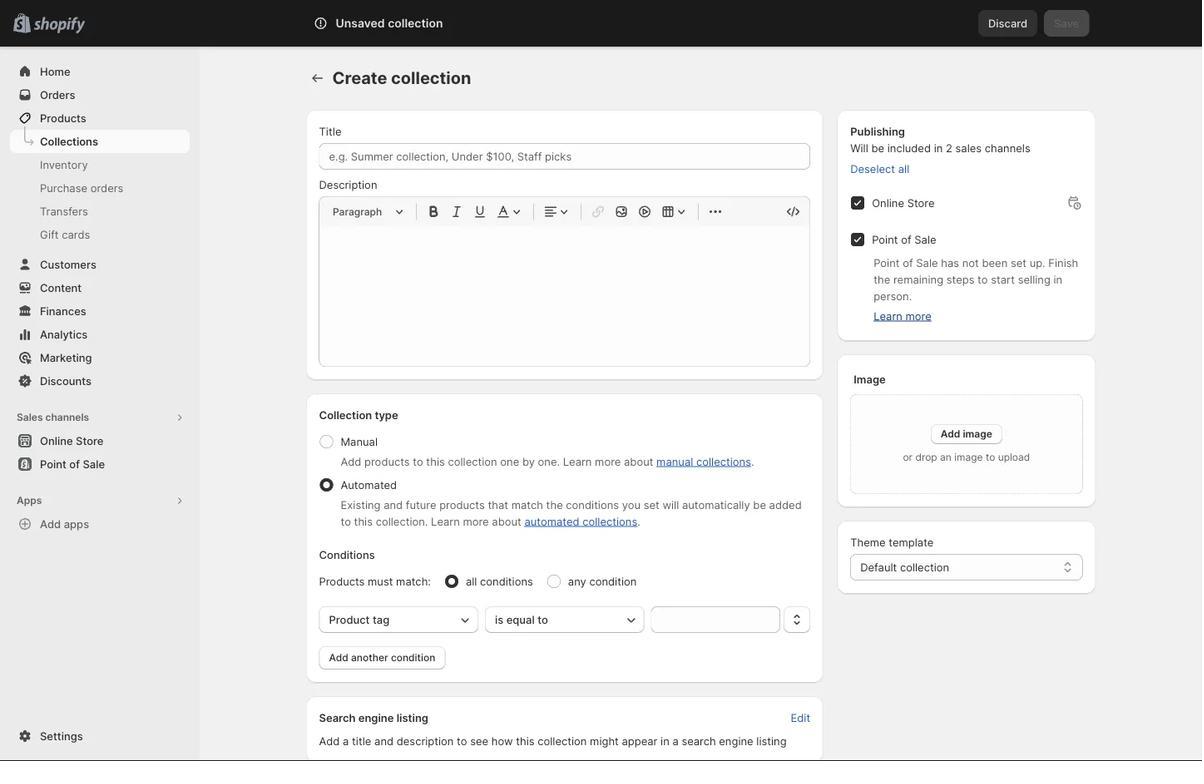 Task type: describe. For each thing, give the bounding box(es) containing it.
collection left one
[[448, 455, 497, 468]]

1 horizontal spatial .
[[751, 455, 754, 468]]

discard
[[989, 17, 1028, 30]]

set inside "point of sale has not been set up. finish the remaining steps to start selling in person. learn more"
[[1011, 256, 1027, 269]]

add for add apps
[[40, 518, 61, 530]]

online inside button
[[40, 434, 73, 447]]

discounts link
[[10, 369, 190, 393]]

more for the
[[906, 310, 932, 322]]

upload
[[998, 451, 1030, 464]]

products for products must match:
[[319, 575, 365, 588]]

description
[[319, 178, 377, 191]]

image
[[854, 373, 886, 386]]

match
[[512, 498, 543, 511]]

customers
[[40, 258, 96, 271]]

1 vertical spatial collections
[[583, 515, 638, 528]]

1 horizontal spatial about
[[624, 455, 654, 468]]

gift cards
[[40, 228, 90, 241]]

is equal to button
[[485, 607, 645, 633]]

sales
[[956, 141, 982, 154]]

point inside "point of sale has not been set up. finish the remaining steps to start selling in person. learn more"
[[874, 256, 900, 269]]

gift cards link
[[10, 223, 190, 246]]

1 vertical spatial all
[[466, 575, 477, 588]]

to inside existing and future products that match the conditions you set will automatically be added to this collection. learn more about
[[341, 515, 351, 528]]

add apps
[[40, 518, 89, 530]]

be inside publishing will be included in 2 sales channels
[[872, 141, 885, 154]]

add for add a title and description to see how this collection might appear in a search engine listing
[[319, 735, 340, 748]]

or drop an image to upload
[[903, 451, 1030, 464]]

product tag
[[329, 613, 390, 626]]

type
[[375, 409, 398, 421]]

paragraph button
[[326, 202, 409, 222]]

0 vertical spatial of
[[901, 233, 912, 246]]

gift
[[40, 228, 59, 241]]

by
[[522, 455, 535, 468]]

add for add products to this collection one by one. learn more about manual collections .
[[341, 455, 362, 468]]

deselect
[[851, 162, 895, 175]]

0 vertical spatial listing
[[397, 711, 429, 724]]

orders
[[40, 88, 75, 101]]

finish
[[1049, 256, 1079, 269]]

search engine listing
[[319, 711, 429, 724]]

1 vertical spatial learn
[[563, 455, 592, 468]]

future
[[406, 498, 436, 511]]

purchase orders
[[40, 181, 123, 194]]

marketing
[[40, 351, 92, 364]]

an
[[940, 451, 952, 464]]

manual collections link
[[657, 455, 751, 468]]

any condition
[[568, 575, 637, 588]]

online store button
[[0, 429, 200, 453]]

start
[[991, 273, 1015, 286]]

add products to this collection one by one. learn more about manual collections .
[[341, 455, 754, 468]]

one
[[500, 455, 519, 468]]

0 vertical spatial online
[[872, 196, 905, 209]]

point of sale link
[[10, 453, 190, 476]]

point of sale inside button
[[40, 458, 105, 471]]

0 vertical spatial store
[[908, 196, 935, 209]]

search
[[682, 735, 716, 748]]

product
[[329, 613, 370, 626]]

drop
[[916, 451, 938, 464]]

not
[[963, 256, 979, 269]]

products for products
[[40, 112, 86, 124]]

remaining
[[894, 273, 944, 286]]

person.
[[874, 290, 912, 302]]

analytics link
[[10, 323, 190, 346]]

1 horizontal spatial engine
[[719, 735, 754, 748]]

must
[[368, 575, 393, 588]]

1 horizontal spatial this
[[426, 455, 445, 468]]

sale inside "point of sale has not been set up. finish the remaining steps to start selling in person. learn more"
[[916, 256, 938, 269]]

up.
[[1030, 256, 1046, 269]]

set inside existing and future products that match the conditions you set will automatically be added to this collection. learn more about
[[644, 498, 660, 511]]

add for add another condition
[[329, 652, 349, 664]]

existing and future products that match the conditions you set will automatically be added to this collection. learn more about
[[341, 498, 802, 528]]

apps
[[64, 518, 89, 530]]

collections link
[[10, 130, 190, 153]]

marketing link
[[10, 346, 190, 369]]

included
[[888, 141, 931, 154]]

0 vertical spatial image
[[963, 428, 993, 440]]

home link
[[10, 60, 190, 83]]

theme
[[851, 536, 886, 549]]

learn for set
[[431, 515, 460, 528]]

tag
[[373, 613, 390, 626]]

condition inside button
[[391, 652, 436, 664]]

automated
[[525, 515, 580, 528]]

is
[[495, 613, 504, 626]]

0 horizontal spatial .
[[638, 515, 641, 528]]

is equal to
[[495, 613, 548, 626]]

to left upload
[[986, 451, 996, 464]]

1 vertical spatial conditions
[[480, 575, 533, 588]]

1 horizontal spatial point of sale
[[872, 233, 937, 246]]

sale inside button
[[83, 458, 105, 471]]

products must match:
[[319, 575, 431, 588]]

publishing will be included in 2 sales channels
[[851, 125, 1031, 154]]

another
[[351, 652, 388, 664]]

automatically
[[682, 498, 750, 511]]

sales channels
[[17, 411, 89, 424]]

point of sale has not been set up. finish the remaining steps to start selling in person. learn more
[[874, 256, 1079, 322]]

transfers link
[[10, 200, 190, 223]]

home
[[40, 65, 70, 78]]

see
[[470, 735, 489, 748]]

description
[[397, 735, 454, 748]]

transfers
[[40, 205, 88, 218]]

all conditions
[[466, 575, 533, 588]]

products link
[[10, 107, 190, 130]]

and inside existing and future products that match the conditions you set will automatically be added to this collection. learn more about
[[384, 498, 403, 511]]

2
[[946, 141, 953, 154]]

1 horizontal spatial condition
[[589, 575, 637, 588]]

1 vertical spatial listing
[[757, 735, 787, 748]]

add another condition
[[329, 652, 436, 664]]

publishing
[[851, 125, 905, 138]]

search button
[[360, 10, 843, 37]]

learn more link
[[874, 310, 932, 322]]

apps
[[17, 495, 42, 507]]

online store link
[[10, 429, 190, 453]]

1 vertical spatial and
[[375, 735, 394, 748]]

to left see
[[457, 735, 467, 748]]

to up future
[[413, 455, 423, 468]]

finances
[[40, 305, 86, 317]]

2 horizontal spatial this
[[516, 735, 535, 748]]

unsaved
[[336, 16, 385, 30]]

the inside existing and future products that match the conditions you set will automatically be added to this collection. learn more about
[[546, 498, 563, 511]]

collection
[[319, 409, 372, 421]]



Task type: locate. For each thing, give the bounding box(es) containing it.
0 vertical spatial conditions
[[566, 498, 619, 511]]

of inside button
[[69, 458, 80, 471]]

0 vertical spatial set
[[1011, 256, 1027, 269]]

shopify image
[[33, 17, 85, 34]]

2 vertical spatial point
[[40, 458, 66, 471]]

to inside "point of sale has not been set up. finish the remaining steps to start selling in person. learn more"
[[978, 273, 988, 286]]

0 vertical spatial point
[[872, 233, 898, 246]]

1 vertical spatial be
[[753, 498, 766, 511]]

collection for unsaved collection
[[388, 16, 443, 30]]

0 vertical spatial and
[[384, 498, 403, 511]]

0 horizontal spatial store
[[76, 434, 104, 447]]

about
[[624, 455, 654, 468], [492, 515, 522, 528]]

1 vertical spatial search
[[319, 711, 356, 724]]

search up title
[[319, 711, 356, 724]]

more down the person.
[[906, 310, 932, 322]]

collection down template
[[900, 561, 950, 574]]

be
[[872, 141, 885, 154], [753, 498, 766, 511]]

point of sale up remaining
[[872, 233, 937, 246]]

set
[[1011, 256, 1027, 269], [644, 498, 660, 511]]

None text field
[[651, 607, 781, 633]]

1 horizontal spatial all
[[898, 162, 910, 175]]

of inside "point of sale has not been set up. finish the remaining steps to start selling in person. learn more"
[[903, 256, 913, 269]]

this inside existing and future products that match the conditions you set will automatically be added to this collection. learn more about
[[354, 515, 373, 528]]

1 horizontal spatial listing
[[757, 735, 787, 748]]

more inside existing and future products that match the conditions you set will automatically be added to this collection. learn more about
[[463, 515, 489, 528]]

search for search
[[387, 17, 423, 30]]

1 vertical spatial .
[[638, 515, 641, 528]]

the inside "point of sale has not been set up. finish the remaining steps to start selling in person. learn more"
[[874, 273, 891, 286]]

settings link
[[10, 725, 190, 748]]

0 vertical spatial the
[[874, 273, 891, 286]]

0 horizontal spatial in
[[661, 735, 670, 748]]

in right appear
[[661, 735, 670, 748]]

set left up. at the right of page
[[1011, 256, 1027, 269]]

analytics
[[40, 328, 88, 341]]

apps button
[[10, 489, 190, 513]]

added
[[769, 498, 802, 511]]

online store down the sales channels at the bottom of page
[[40, 434, 104, 447]]

add left another
[[329, 652, 349, 664]]

in left 2
[[934, 141, 943, 154]]

conditions inside existing and future products that match the conditions you set will automatically be added to this collection. learn more about
[[566, 498, 619, 511]]

image right an
[[955, 451, 983, 464]]

1 vertical spatial engine
[[719, 735, 754, 748]]

1 horizontal spatial the
[[874, 273, 891, 286]]

2 vertical spatial more
[[463, 515, 489, 528]]

2 a from the left
[[673, 735, 679, 748]]

you
[[622, 498, 641, 511]]

1 horizontal spatial online
[[872, 196, 905, 209]]

learn inside "point of sale has not been set up. finish the remaining steps to start selling in person. learn more"
[[874, 310, 903, 322]]

1 vertical spatial products
[[440, 498, 485, 511]]

1 vertical spatial about
[[492, 515, 522, 528]]

0 vertical spatial point of sale
[[872, 233, 937, 246]]

0 horizontal spatial be
[[753, 498, 766, 511]]

products down conditions
[[319, 575, 365, 588]]

point of sale down online store link on the left
[[40, 458, 105, 471]]

template
[[889, 536, 934, 549]]

engine up title
[[358, 711, 394, 724]]

unsaved collection
[[336, 16, 443, 30]]

collections up automatically
[[696, 455, 751, 468]]

will
[[851, 141, 869, 154]]

been
[[982, 256, 1008, 269]]

0 horizontal spatial collections
[[583, 515, 638, 528]]

default
[[861, 561, 897, 574]]

0 vertical spatial more
[[906, 310, 932, 322]]

learn down future
[[431, 515, 460, 528]]

1 horizontal spatial in
[[934, 141, 943, 154]]

search right unsaved
[[387, 17, 423, 30]]

more right "one."
[[595, 455, 621, 468]]

1 horizontal spatial collections
[[696, 455, 751, 468]]

0 horizontal spatial this
[[354, 515, 373, 528]]

about down that
[[492, 515, 522, 528]]

online down deselect all button at right top
[[872, 196, 905, 209]]

conditions up automated collections .
[[566, 498, 619, 511]]

this right how
[[516, 735, 535, 748]]

point of sale button
[[0, 453, 200, 476]]

learn down the person.
[[874, 310, 903, 322]]

settings
[[40, 730, 83, 743]]

point up remaining
[[872, 233, 898, 246]]

products inside existing and future products that match the conditions you set will automatically be added to this collection. learn more about
[[440, 498, 485, 511]]

0 horizontal spatial conditions
[[480, 575, 533, 588]]

selling
[[1018, 273, 1051, 286]]

conditions
[[566, 498, 619, 511], [480, 575, 533, 588]]

content
[[40, 281, 82, 294]]

0 vertical spatial in
[[934, 141, 943, 154]]

add inside button
[[40, 518, 61, 530]]

in inside publishing will be included in 2 sales channels
[[934, 141, 943, 154]]

0 horizontal spatial channels
[[45, 411, 89, 424]]

collection.
[[376, 515, 428, 528]]

2 horizontal spatial learn
[[874, 310, 903, 322]]

2 vertical spatial in
[[661, 735, 670, 748]]

learn for the
[[874, 310, 903, 322]]

to down existing
[[341, 515, 351, 528]]

collection type
[[319, 409, 398, 421]]

the up automated
[[546, 498, 563, 511]]

0 horizontal spatial online
[[40, 434, 73, 447]]

1 horizontal spatial channels
[[985, 141, 1031, 154]]

conditions up is
[[480, 575, 533, 588]]

0 horizontal spatial a
[[343, 735, 349, 748]]

engine
[[358, 711, 394, 724], [719, 735, 754, 748]]

add left apps
[[40, 518, 61, 530]]

point up the person.
[[874, 256, 900, 269]]

add
[[941, 428, 961, 440], [341, 455, 362, 468], [40, 518, 61, 530], [329, 652, 349, 664], [319, 735, 340, 748]]

0 horizontal spatial listing
[[397, 711, 429, 724]]

0 horizontal spatial set
[[644, 498, 660, 511]]

add for add image
[[941, 428, 961, 440]]

purchase orders link
[[10, 176, 190, 200]]

about inside existing and future products that match the conditions you set will automatically be added to this collection. learn more about
[[492, 515, 522, 528]]

1 horizontal spatial products
[[319, 575, 365, 588]]

to right equal
[[538, 613, 548, 626]]

1 vertical spatial the
[[546, 498, 563, 511]]

that
[[488, 498, 508, 511]]

deselect all
[[851, 162, 910, 175]]

condition right any
[[589, 575, 637, 588]]

all down included
[[898, 162, 910, 175]]

this up future
[[426, 455, 445, 468]]

0 horizontal spatial products
[[365, 455, 410, 468]]

be down publishing
[[872, 141, 885, 154]]

automated collections link
[[525, 515, 638, 528]]

edit button
[[781, 706, 821, 730]]

more for set
[[463, 515, 489, 528]]

collection
[[388, 16, 443, 30], [391, 68, 471, 88], [448, 455, 497, 468], [900, 561, 950, 574], [538, 735, 587, 748]]

point inside button
[[40, 458, 66, 471]]

collection for create collection
[[391, 68, 471, 88]]

search for search engine listing
[[319, 711, 356, 724]]

sale
[[915, 233, 937, 246], [916, 256, 938, 269], [83, 458, 105, 471]]

1 horizontal spatial set
[[1011, 256, 1027, 269]]

1 vertical spatial of
[[903, 256, 913, 269]]

and up collection.
[[384, 498, 403, 511]]

products left that
[[440, 498, 485, 511]]

1 vertical spatial condition
[[391, 652, 436, 664]]

0 vertical spatial online store
[[872, 196, 935, 209]]

will
[[663, 498, 679, 511]]

a left title
[[343, 735, 349, 748]]

listing
[[397, 711, 429, 724], [757, 735, 787, 748]]

add another condition button
[[319, 647, 446, 670]]

0 vertical spatial products
[[40, 112, 86, 124]]

to inside 'dropdown button'
[[538, 613, 548, 626]]

search inside button
[[387, 17, 423, 30]]

more inside "point of sale has not been set up. finish the remaining steps to start selling in person. learn more"
[[906, 310, 932, 322]]

one.
[[538, 455, 560, 468]]

store down deselect all button at right top
[[908, 196, 935, 209]]

a left search
[[673, 735, 679, 748]]

collection down unsaved collection
[[391, 68, 471, 88]]

1 horizontal spatial learn
[[563, 455, 592, 468]]

0 vertical spatial sale
[[915, 233, 937, 246]]

0 vertical spatial products
[[365, 455, 410, 468]]

match:
[[396, 575, 431, 588]]

all right the match:
[[466, 575, 477, 588]]

channels right sales
[[985, 141, 1031, 154]]

online down the sales channels at the bottom of page
[[40, 434, 73, 447]]

title
[[319, 125, 342, 138]]

0 horizontal spatial search
[[319, 711, 356, 724]]

1 horizontal spatial online store
[[872, 196, 935, 209]]

be left 'added'
[[753, 498, 766, 511]]

online store down deselect all button at right top
[[872, 196, 935, 209]]

products
[[365, 455, 410, 468], [440, 498, 485, 511]]

1 vertical spatial in
[[1054, 273, 1063, 286]]

1 vertical spatial online
[[40, 434, 73, 447]]

0 vertical spatial search
[[387, 17, 423, 30]]

edit
[[791, 711, 811, 724]]

manual
[[657, 455, 693, 468]]

inventory
[[40, 158, 88, 171]]

collections
[[696, 455, 751, 468], [583, 515, 638, 528]]

1 vertical spatial point of sale
[[40, 458, 105, 471]]

appear
[[622, 735, 658, 748]]

0 vertical spatial channels
[[985, 141, 1031, 154]]

0 vertical spatial .
[[751, 455, 754, 468]]

collections down you
[[583, 515, 638, 528]]

collection right unsaved
[[388, 16, 443, 30]]

purchase
[[40, 181, 87, 194]]

customers link
[[10, 253, 190, 276]]

this down existing
[[354, 515, 373, 528]]

cards
[[62, 228, 90, 241]]

0 vertical spatial condition
[[589, 575, 637, 588]]

add inside button
[[329, 652, 349, 664]]

image up the or drop an image to upload at right bottom
[[963, 428, 993, 440]]

learn right "one."
[[563, 455, 592, 468]]

listing down edit button
[[757, 735, 787, 748]]

0 vertical spatial engine
[[358, 711, 394, 724]]

Title text field
[[319, 143, 811, 170]]

1 vertical spatial sale
[[916, 256, 938, 269]]

1 vertical spatial channels
[[45, 411, 89, 424]]

2 horizontal spatial in
[[1054, 273, 1063, 286]]

0 horizontal spatial about
[[492, 515, 522, 528]]

any
[[568, 575, 586, 588]]

and right title
[[375, 735, 394, 748]]

1 vertical spatial online store
[[40, 434, 104, 447]]

0 horizontal spatial all
[[466, 575, 477, 588]]

1 horizontal spatial store
[[908, 196, 935, 209]]

add up an
[[941, 428, 961, 440]]

1 vertical spatial point
[[874, 256, 900, 269]]

1 a from the left
[[343, 735, 349, 748]]

existing
[[341, 498, 381, 511]]

. right manual
[[751, 455, 754, 468]]

steps
[[947, 273, 975, 286]]

1 horizontal spatial more
[[595, 455, 621, 468]]

1 horizontal spatial search
[[387, 17, 423, 30]]

0 horizontal spatial condition
[[391, 652, 436, 664]]

search
[[387, 17, 423, 30], [319, 711, 356, 724]]

0 horizontal spatial learn
[[431, 515, 460, 528]]

channels down discounts
[[45, 411, 89, 424]]

add a title and description to see how this collection might appear in a search engine listing
[[319, 735, 787, 748]]

has
[[941, 256, 959, 269]]

inventory link
[[10, 153, 190, 176]]

discounts
[[40, 374, 92, 387]]

0 vertical spatial about
[[624, 455, 654, 468]]

collection left might on the bottom of the page
[[538, 735, 587, 748]]

in down finish
[[1054, 273, 1063, 286]]

finances link
[[10, 300, 190, 323]]

add down manual
[[341, 455, 362, 468]]

store inside button
[[76, 434, 104, 447]]

0 horizontal spatial online store
[[40, 434, 104, 447]]

1 vertical spatial products
[[319, 575, 365, 588]]

1 horizontal spatial a
[[673, 735, 679, 748]]

point
[[872, 233, 898, 246], [874, 256, 900, 269], [40, 458, 66, 471]]

add left title
[[319, 735, 340, 748]]

products down the orders at the left top
[[40, 112, 86, 124]]

learn inside existing and future products that match the conditions you set will automatically be added to this collection. learn more about
[[431, 515, 460, 528]]

0 horizontal spatial more
[[463, 515, 489, 528]]

1 vertical spatial more
[[595, 455, 621, 468]]

1 vertical spatial set
[[644, 498, 660, 511]]

1 horizontal spatial be
[[872, 141, 885, 154]]

2 vertical spatial of
[[69, 458, 80, 471]]

channels
[[985, 141, 1031, 154], [45, 411, 89, 424]]

product tag button
[[319, 607, 479, 633]]

point up apps
[[40, 458, 66, 471]]

more down that
[[463, 515, 489, 528]]

to
[[978, 273, 988, 286], [986, 451, 996, 464], [413, 455, 423, 468], [341, 515, 351, 528], [538, 613, 548, 626], [457, 735, 467, 748]]

all inside button
[[898, 162, 910, 175]]

channels inside "button"
[[45, 411, 89, 424]]

0 vertical spatial this
[[426, 455, 445, 468]]

content link
[[10, 276, 190, 300]]

manual
[[341, 435, 378, 448]]

condition down "product tag" 'dropdown button'
[[391, 652, 436, 664]]

0 vertical spatial collections
[[696, 455, 751, 468]]

0 vertical spatial be
[[872, 141, 885, 154]]

engine right search
[[719, 735, 754, 748]]

save button
[[1045, 10, 1090, 37]]

. down you
[[638, 515, 641, 528]]

be inside existing and future products that match the conditions you set will automatically be added to this collection. learn more about
[[753, 498, 766, 511]]

0 horizontal spatial point of sale
[[40, 458, 105, 471]]

theme template
[[851, 536, 934, 549]]

store
[[908, 196, 935, 209], [76, 434, 104, 447]]

in inside "point of sale has not been set up. finish the remaining steps to start selling in person. learn more"
[[1054, 273, 1063, 286]]

1 vertical spatial this
[[354, 515, 373, 528]]

1 horizontal spatial conditions
[[566, 498, 619, 511]]

products
[[40, 112, 86, 124], [319, 575, 365, 588]]

add apps button
[[10, 513, 190, 536]]

the up the person.
[[874, 273, 891, 286]]

about left manual
[[624, 455, 654, 468]]

products up the automated
[[365, 455, 410, 468]]

store down sales channels "button"
[[76, 434, 104, 447]]

1 vertical spatial image
[[955, 451, 983, 464]]

learn
[[874, 310, 903, 322], [563, 455, 592, 468], [431, 515, 460, 528]]

listing up description
[[397, 711, 429, 724]]

orders link
[[10, 83, 190, 107]]

2 vertical spatial this
[[516, 735, 535, 748]]

online store inside button
[[40, 434, 104, 447]]

to left start
[[978, 273, 988, 286]]

orders
[[90, 181, 123, 194]]

create collection
[[332, 68, 471, 88]]

channels inside publishing will be included in 2 sales channels
[[985, 141, 1031, 154]]

collection for default collection
[[900, 561, 950, 574]]

1 horizontal spatial products
[[440, 498, 485, 511]]

1 vertical spatial store
[[76, 434, 104, 447]]

set left will
[[644, 498, 660, 511]]



Task type: vqa. For each thing, say whether or not it's contained in the screenshot.
to inside the point of sale has not been set up. finish the remaining steps to start selling in person. learn more
yes



